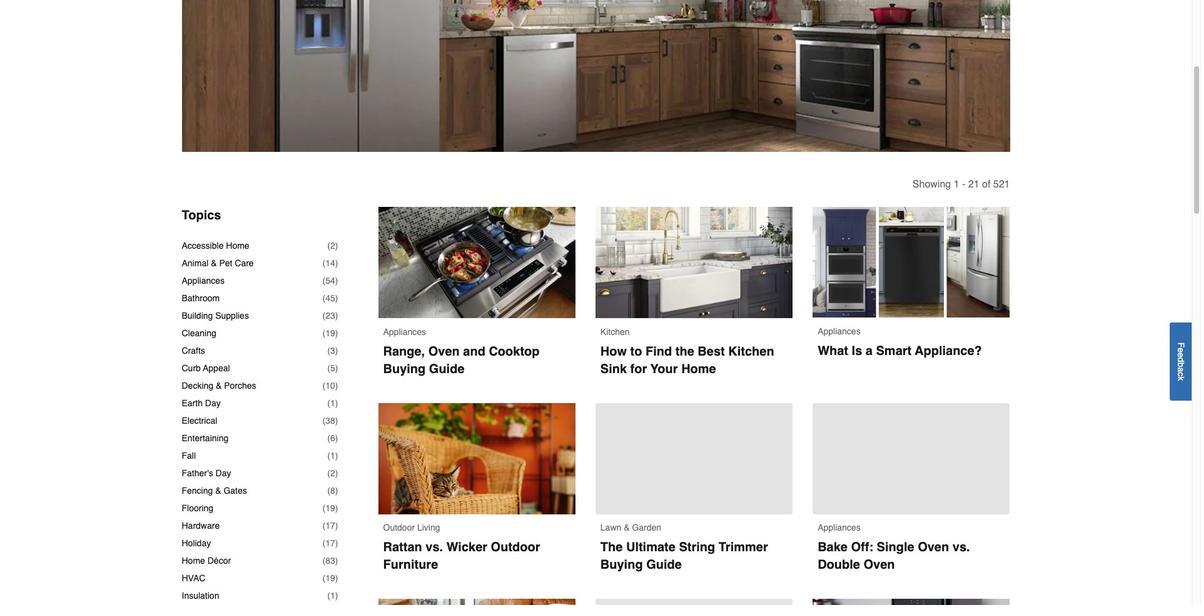 Task type: locate. For each thing, give the bounding box(es) containing it.
38
[[326, 416, 335, 426]]

( for bathroom
[[323, 294, 326, 304]]

3 ) from the top
[[335, 276, 338, 286]]

2 vertical spatial home
[[182, 556, 205, 566]]

oven right single
[[918, 541, 949, 555]]

string
[[679, 541, 715, 555]]

19 for hvac
[[326, 574, 335, 584]]

( 19 )
[[323, 329, 338, 339], [323, 504, 338, 514], [323, 574, 338, 584]]

( 17 )
[[323, 521, 338, 531], [323, 539, 338, 549]]

buying inside the ultimate string trimmer buying guide
[[601, 558, 643, 573]]

0 vertical spatial ( 19 )
[[323, 329, 338, 339]]

0 vertical spatial ( 1 )
[[328, 399, 338, 409]]

rattan vs. wicker outdoor furniture
[[383, 541, 544, 573]]

outdoor up rattan at bottom left
[[383, 523, 415, 533]]

1 vertical spatial oven
[[918, 541, 949, 555]]

( 2 )
[[328, 241, 338, 251], [328, 469, 338, 479]]

17 ) from the top
[[335, 521, 338, 531]]

( 17 ) for hardware
[[323, 521, 338, 531]]

guide down and
[[429, 362, 465, 376]]

k
[[1176, 377, 1186, 381]]

11 ) from the top
[[335, 416, 338, 426]]

) for bathroom
[[335, 294, 338, 304]]

home
[[226, 241, 249, 251], [682, 362, 716, 376], [182, 556, 205, 566]]

e
[[1176, 348, 1186, 353], [1176, 353, 1186, 358]]

trimmer
[[719, 541, 768, 555]]

0 vertical spatial home
[[226, 241, 249, 251]]

1 vertical spatial 17
[[326, 539, 335, 549]]

1 horizontal spatial home
[[226, 241, 249, 251]]

2 for accessible home
[[330, 241, 335, 251]]

2 up 8
[[330, 469, 335, 479]]

showing
[[913, 179, 951, 190]]

2 horizontal spatial home
[[682, 362, 716, 376]]

to
[[631, 345, 642, 359]]

( for appliances
[[323, 276, 326, 286]]

6 ) from the top
[[335, 329, 338, 339]]

1 vertical spatial ( 1 )
[[328, 451, 338, 461]]

6
[[330, 434, 335, 444]]

buying down the the
[[601, 558, 643, 573]]

appliances up what
[[818, 327, 861, 337]]

1 ( 1 ) from the top
[[328, 399, 338, 409]]

( 54 )
[[323, 276, 338, 286]]

( 1 )
[[328, 399, 338, 409], [328, 451, 338, 461], [328, 591, 338, 601]]

5 ) from the top
[[335, 311, 338, 321]]

) for hvac
[[335, 574, 338, 584]]

buying for range,
[[383, 362, 426, 376]]

wicker
[[447, 541, 488, 555]]

& left pet
[[211, 258, 217, 268]]

curb appeal
[[182, 364, 230, 374]]

20 ) from the top
[[335, 574, 338, 584]]

gates
[[224, 486, 247, 496]]

1 vertical spatial guide
[[647, 558, 682, 573]]

2 vertical spatial oven
[[864, 558, 895, 573]]

& down "appeal"
[[216, 381, 222, 391]]

e up b
[[1176, 353, 1186, 358]]

) for curb appeal
[[335, 364, 338, 374]]

0 vertical spatial ( 2 )
[[328, 241, 338, 251]]

home up hvac
[[182, 556, 205, 566]]

2 ) from the top
[[335, 258, 338, 268]]

bake
[[818, 541, 848, 555]]

8 ) from the top
[[335, 364, 338, 374]]

sink
[[601, 362, 627, 376]]

the
[[601, 541, 623, 555]]

( 19 ) for hvac
[[323, 574, 338, 584]]

2 vs. from the left
[[953, 541, 970, 555]]

2 ( 2 ) from the top
[[328, 469, 338, 479]]

( 1 ) for fall
[[328, 451, 338, 461]]

0 vertical spatial guide
[[429, 362, 465, 376]]

2 vertical spatial ( 1 )
[[328, 591, 338, 601]]

find
[[646, 345, 672, 359]]

0 horizontal spatial a
[[866, 344, 873, 359]]

curb
[[182, 364, 201, 374]]

) for home décor
[[335, 556, 338, 566]]

) for crafts
[[335, 346, 338, 356]]

( 19 ) for flooring
[[323, 504, 338, 514]]

appliances for what is a smart appliance?
[[818, 327, 861, 337]]

( 6 )
[[328, 434, 338, 444]]

9 ) from the top
[[335, 381, 338, 391]]

kitchen right best at bottom right
[[729, 345, 774, 359]]

a gas range with several dishes cooking. image
[[378, 207, 576, 318]]

) for electrical
[[335, 416, 338, 426]]

( 14 )
[[323, 258, 338, 268]]

2 2 from the top
[[330, 469, 335, 479]]

1 horizontal spatial guide
[[647, 558, 682, 573]]

19 down ( 8 ) on the left of the page
[[326, 504, 335, 514]]

1 ( 2 ) from the top
[[328, 241, 338, 251]]

) for holiday
[[335, 539, 338, 549]]

1 vertical spatial a
[[1176, 367, 1186, 372]]

2 ( 19 ) from the top
[[323, 504, 338, 514]]

day up fencing & gates
[[216, 469, 231, 479]]

a
[[866, 344, 873, 359], [1176, 367, 1186, 372]]

1 vertical spatial ( 19 )
[[323, 504, 338, 514]]

( 83 )
[[323, 556, 338, 566]]

1 e from the top
[[1176, 348, 1186, 353]]

1 19 from the top
[[326, 329, 335, 339]]

( 8 )
[[328, 486, 338, 496]]

day for father's day
[[216, 469, 231, 479]]

2 up 14
[[330, 241, 335, 251]]

& for fencing
[[215, 486, 221, 496]]

1
[[954, 179, 960, 190], [330, 399, 335, 409], [330, 451, 335, 461], [330, 591, 335, 601]]

19 ) from the top
[[335, 556, 338, 566]]

0 vertical spatial 2
[[330, 241, 335, 251]]

appeal
[[203, 364, 230, 374]]

14 ) from the top
[[335, 469, 338, 479]]

fall
[[182, 451, 196, 461]]

0 vertical spatial 17
[[326, 521, 335, 531]]

2 vertical spatial ( 19 )
[[323, 574, 338, 584]]

1 ( 19 ) from the top
[[323, 329, 338, 339]]

outdoor
[[383, 523, 415, 533], [491, 541, 540, 555]]

a man walking with a string trimmer. image
[[596, 403, 793, 535]]

1 17 from the top
[[326, 521, 335, 531]]

living
[[417, 523, 440, 533]]

( for insulation
[[328, 591, 330, 601]]

1 vertical spatial 2
[[330, 469, 335, 479]]

(
[[328, 241, 330, 251], [323, 258, 326, 268], [323, 276, 326, 286], [323, 294, 326, 304], [323, 311, 326, 321], [323, 329, 326, 339], [328, 346, 330, 356], [328, 364, 330, 374], [323, 381, 326, 391], [328, 399, 330, 409], [323, 416, 326, 426], [328, 434, 330, 444], [328, 451, 330, 461], [328, 469, 330, 479], [328, 486, 330, 496], [323, 504, 326, 514], [323, 521, 326, 531], [323, 539, 326, 549], [323, 556, 326, 566], [323, 574, 326, 584], [328, 591, 330, 601]]

& for decking
[[216, 381, 222, 391]]

holiday
[[182, 539, 211, 549]]

ultimate
[[626, 541, 676, 555]]

guide for oven
[[429, 362, 465, 376]]

range, oven and cooktop buying guide
[[383, 345, 543, 376]]

appliances up bake
[[818, 523, 861, 533]]

home down best at bottom right
[[682, 362, 716, 376]]

double
[[818, 558, 860, 573]]

( 19 ) down 23 at the bottom left
[[323, 329, 338, 339]]

19 down 83
[[326, 574, 335, 584]]

0 horizontal spatial vs.
[[426, 541, 443, 555]]

1 down 83
[[330, 591, 335, 601]]

0 horizontal spatial buying
[[383, 362, 426, 376]]

( 2 ) up 14
[[328, 241, 338, 251]]

father's day
[[182, 469, 231, 479]]

( 1 ) down 83
[[328, 591, 338, 601]]

19 for flooring
[[326, 504, 335, 514]]

18 ) from the top
[[335, 539, 338, 549]]

topics
[[182, 208, 221, 223]]

day for earth day
[[205, 399, 221, 409]]

outdoor living
[[383, 523, 440, 533]]

appliance?
[[915, 344, 982, 359]]

guide inside range, oven and cooktop buying guide
[[429, 362, 465, 376]]

15 ) from the top
[[335, 486, 338, 496]]

) for building supplies
[[335, 311, 338, 321]]

a up k
[[1176, 367, 1186, 372]]

buying down range,
[[383, 362, 426, 376]]

guide down ultimate at bottom right
[[647, 558, 682, 573]]

oven
[[428, 345, 460, 359], [918, 541, 949, 555], [864, 558, 895, 573]]

a black frigidaire countertop ice maker on a kitchen counter. image
[[813, 600, 1010, 606]]

( 1 ) down 6
[[328, 451, 338, 461]]

1 vertical spatial 19
[[326, 504, 335, 514]]

supplies
[[215, 311, 249, 321]]

a striped kitten resting on a wicker chair in a living room. image
[[378, 403, 576, 515]]

0 vertical spatial outdoor
[[383, 523, 415, 533]]

1 2 from the top
[[330, 241, 335, 251]]

a right is
[[866, 344, 873, 359]]

4 ) from the top
[[335, 294, 338, 304]]

father's
[[182, 469, 213, 479]]

13 ) from the top
[[335, 451, 338, 461]]

kitchen
[[601, 327, 630, 337], [729, 345, 774, 359]]

guide
[[429, 362, 465, 376], [647, 558, 682, 573]]

1 horizontal spatial vs.
[[953, 541, 970, 555]]

) for entertaining
[[335, 434, 338, 444]]

decking
[[182, 381, 213, 391]]

0 vertical spatial oven
[[428, 345, 460, 359]]

2 horizontal spatial oven
[[918, 541, 949, 555]]

pet
[[219, 258, 232, 268]]

( for holiday
[[323, 539, 326, 549]]

17 for hardware
[[326, 521, 335, 531]]

1 vertical spatial day
[[216, 469, 231, 479]]

1 down 6
[[330, 451, 335, 461]]

2 ( 1 ) from the top
[[328, 451, 338, 461]]

kitchen up how
[[601, 327, 630, 337]]

1 vertical spatial home
[[682, 362, 716, 376]]

crafts
[[182, 346, 205, 356]]

2 vertical spatial 19
[[326, 574, 335, 584]]

1 vertical spatial ( 2 )
[[328, 469, 338, 479]]

19 for cleaning
[[326, 329, 335, 339]]

entertaining
[[182, 434, 229, 444]]

for
[[631, 362, 647, 376]]

0 horizontal spatial oven
[[428, 345, 460, 359]]

showing 1 - 21 of 521
[[913, 179, 1010, 190]]

appliances up bathroom
[[182, 276, 225, 286]]

0 vertical spatial a
[[866, 344, 873, 359]]

&
[[211, 258, 217, 268], [216, 381, 222, 391], [215, 486, 221, 496], [624, 523, 630, 533]]

cooktop
[[489, 345, 540, 359]]

-
[[962, 179, 966, 190]]

buying inside range, oven and cooktop buying guide
[[383, 362, 426, 376]]

& for lawn
[[624, 523, 630, 533]]

0 horizontal spatial guide
[[429, 362, 465, 376]]

your
[[651, 362, 678, 376]]

( for curb appeal
[[328, 364, 330, 374]]

( for entertaining
[[328, 434, 330, 444]]

appliances for (
[[182, 276, 225, 286]]

3 19 from the top
[[326, 574, 335, 584]]

1 horizontal spatial kitchen
[[729, 345, 774, 359]]

) for flooring
[[335, 504, 338, 514]]

1 vertical spatial buying
[[601, 558, 643, 573]]

2
[[330, 241, 335, 251], [330, 469, 335, 479]]

( for fencing & gates
[[328, 486, 330, 496]]

1 ( 17 ) from the top
[[323, 521, 338, 531]]

appliances for range, oven and cooktop buying guide
[[383, 327, 426, 337]]

0 vertical spatial kitchen
[[601, 327, 630, 337]]

16 ) from the top
[[335, 504, 338, 514]]

7 ) from the top
[[335, 346, 338, 356]]

a double wall oven in blue cabinets, a black dishwasher and a stainless steel refrigerator. image
[[813, 207, 1010, 318]]

2 19 from the top
[[326, 504, 335, 514]]

( for animal & pet care
[[323, 258, 326, 268]]

21 ) from the top
[[335, 591, 338, 601]]

( 38 )
[[323, 416, 338, 426]]

3 ( 1 ) from the top
[[328, 591, 338, 601]]

( 1 ) down ( 10 )
[[328, 399, 338, 409]]

1 horizontal spatial a
[[1176, 367, 1186, 372]]

guide for ultimate
[[647, 558, 682, 573]]

( 19 ) down 83
[[323, 574, 338, 584]]

) for earth day
[[335, 399, 338, 409]]

( 2 ) up 8
[[328, 469, 338, 479]]

( 2 ) for home
[[328, 241, 338, 251]]

kitchen inside how to find the best kitchen sink for your home
[[729, 345, 774, 359]]

a kitchen with a marble countertop, brown cabinets and a white farmhouse apron front sink. image
[[596, 207, 793, 318]]

oven down single
[[864, 558, 895, 573]]

0 vertical spatial day
[[205, 399, 221, 409]]

2 ( 17 ) from the top
[[323, 539, 338, 549]]

appliances
[[182, 276, 225, 286], [818, 327, 861, 337], [383, 327, 426, 337], [818, 523, 861, 533]]

10 ) from the top
[[335, 399, 338, 409]]

3 ( 19 ) from the top
[[323, 574, 338, 584]]

19 down 23 at the bottom left
[[326, 329, 335, 339]]

2 17 from the top
[[326, 539, 335, 549]]

17
[[326, 521, 335, 531], [326, 539, 335, 549]]

& right lawn
[[624, 523, 630, 533]]

guide inside the ultimate string trimmer buying guide
[[647, 558, 682, 573]]

e up d
[[1176, 348, 1186, 353]]

1 down ( 10 )
[[330, 399, 335, 409]]

0 horizontal spatial outdoor
[[383, 523, 415, 533]]

1 vs. from the left
[[426, 541, 443, 555]]

1 vertical spatial ( 17 )
[[323, 539, 338, 549]]

12 ) from the top
[[335, 434, 338, 444]]

earth
[[182, 399, 203, 409]]

home up care in the top left of the page
[[226, 241, 249, 251]]

1 horizontal spatial outdoor
[[491, 541, 540, 555]]

hardware
[[182, 521, 220, 531]]

outdoor right "wicker"
[[491, 541, 540, 555]]

0 vertical spatial ( 17 )
[[323, 521, 338, 531]]

0 vertical spatial 19
[[326, 329, 335, 339]]

3
[[330, 346, 335, 356]]

1 ) from the top
[[335, 241, 338, 251]]

appliances up range,
[[383, 327, 426, 337]]

vs.
[[426, 541, 443, 555], [953, 541, 970, 555]]

day down the decking & porches in the bottom of the page
[[205, 399, 221, 409]]

the
[[676, 345, 694, 359]]

oven left and
[[428, 345, 460, 359]]

1 horizontal spatial oven
[[864, 558, 895, 573]]

a inside button
[[1176, 367, 1186, 372]]

1 vertical spatial kitchen
[[729, 345, 774, 359]]

accessible
[[182, 241, 224, 251]]

1 vertical spatial outdoor
[[491, 541, 540, 555]]

( 19 ) down ( 8 ) on the left of the page
[[323, 504, 338, 514]]

0 vertical spatial buying
[[383, 362, 426, 376]]

1 horizontal spatial buying
[[601, 558, 643, 573]]

& left gates
[[215, 486, 221, 496]]

( for father's day
[[328, 469, 330, 479]]



Task type: describe. For each thing, give the bounding box(es) containing it.
( 1 ) for earth day
[[328, 399, 338, 409]]

of
[[982, 179, 991, 190]]

) for decking & porches
[[335, 381, 338, 391]]

b
[[1176, 362, 1186, 367]]

1 for earth day
[[330, 399, 335, 409]]

hvac
[[182, 574, 205, 584]]

animal
[[182, 258, 209, 268]]

cleaning
[[182, 329, 216, 339]]

14
[[326, 258, 335, 268]]

how to find the best kitchen sink for your home
[[601, 345, 778, 376]]

( 19 ) for cleaning
[[323, 329, 338, 339]]

how
[[601, 345, 627, 359]]

fencing
[[182, 486, 213, 496]]

) for insulation
[[335, 591, 338, 601]]

( for earth day
[[328, 399, 330, 409]]

) for father's day
[[335, 469, 338, 479]]

single
[[877, 541, 915, 555]]

( 5 )
[[328, 364, 338, 374]]

earth day
[[182, 399, 221, 409]]

( for cleaning
[[323, 329, 326, 339]]

off:
[[851, 541, 874, 555]]

flooring
[[182, 504, 213, 514]]

( for electrical
[[323, 416, 326, 426]]

f e e d b a c k button
[[1170, 323, 1192, 401]]

17 for holiday
[[326, 539, 335, 549]]

( for home décor
[[323, 556, 326, 566]]

decking & porches
[[182, 381, 256, 391]]

buying for the
[[601, 558, 643, 573]]

vs. inside bake off: single oven vs. double oven
[[953, 541, 970, 555]]

( 17 ) for holiday
[[323, 539, 338, 549]]

10
[[326, 381, 335, 391]]

2 for father's day
[[330, 469, 335, 479]]

( 2 ) for day
[[328, 469, 338, 479]]

( for hardware
[[323, 521, 326, 531]]

0 horizontal spatial home
[[182, 556, 205, 566]]

) for fall
[[335, 451, 338, 461]]

( 23 )
[[323, 311, 338, 321]]

oven inside range, oven and cooktop buying guide
[[428, 345, 460, 359]]

( for crafts
[[328, 346, 330, 356]]

0 horizontal spatial kitchen
[[601, 327, 630, 337]]

electrical
[[182, 416, 217, 426]]

c
[[1176, 372, 1186, 377]]

rattan
[[383, 541, 422, 555]]

1 for insulation
[[330, 591, 335, 601]]

( for decking & porches
[[323, 381, 326, 391]]

the ultimate string trimmer buying guide
[[601, 541, 772, 573]]

f
[[1176, 343, 1186, 348]]

outdoor inside rattan vs. wicker outdoor furniture
[[491, 541, 540, 555]]

furniture
[[383, 558, 438, 573]]

animal & pet care
[[182, 258, 254, 268]]

( for building supplies
[[323, 311, 326, 321]]

smart
[[876, 344, 912, 359]]

d
[[1176, 358, 1186, 362]]

54
[[326, 276, 335, 286]]

1 left -
[[954, 179, 960, 190]]

bathroom
[[182, 294, 220, 304]]

vs. inside rattan vs. wicker outdoor furniture
[[426, 541, 443, 555]]

garden
[[632, 523, 662, 533]]

45
[[326, 294, 335, 304]]

( 3 )
[[328, 346, 338, 356]]

home décor
[[182, 556, 231, 566]]

is
[[852, 344, 862, 359]]

21
[[969, 179, 980, 190]]

( for accessible home
[[328, 241, 330, 251]]

) for cleaning
[[335, 329, 338, 339]]

( for flooring
[[323, 504, 326, 514]]

) for hardware
[[335, 521, 338, 531]]

) for fencing & gates
[[335, 486, 338, 496]]

graphic showing a single oven versus a double oven. image
[[813, 403, 1010, 535]]

fencing & gates
[[182, 486, 247, 496]]

accessible home
[[182, 241, 249, 251]]

) for animal & pet care
[[335, 258, 338, 268]]

( 10 )
[[323, 381, 338, 391]]

( 45 )
[[323, 294, 338, 304]]

& for animal
[[211, 258, 217, 268]]

1 for fall
[[330, 451, 335, 461]]

) for accessible home
[[335, 241, 338, 251]]

what is a smart appliance?
[[818, 344, 982, 359]]

23
[[326, 311, 335, 321]]

2 e from the top
[[1176, 353, 1186, 358]]

5
[[330, 364, 335, 374]]

( 1 ) for insulation
[[328, 591, 338, 601]]

8
[[330, 486, 335, 496]]

appliances for bake off: single oven vs. double oven
[[818, 523, 861, 533]]

lawn & garden
[[601, 523, 662, 533]]

building
[[182, 311, 213, 321]]

building supplies
[[182, 311, 249, 321]]

porches
[[224, 381, 256, 391]]

lawn
[[601, 523, 622, 533]]

f e e d b a c k
[[1176, 343, 1186, 381]]

and
[[463, 345, 486, 359]]

care
[[235, 258, 254, 268]]

a woman using a cordless vacuum to clean light gray concrete floors in a living room. image
[[378, 600, 576, 606]]

) for appliances
[[335, 276, 338, 286]]

bake off: single oven vs. double oven
[[818, 541, 974, 573]]

521
[[994, 179, 1010, 190]]

a kitchen with wood cabinets, stainless steel appliances, granite countertops and a tile backsplash. image
[[182, 0, 1010, 152]]

insulation
[[182, 591, 219, 601]]

home inside how to find the best kitchen sink for your home
[[682, 362, 716, 376]]

( for hvac
[[323, 574, 326, 584]]

best
[[698, 345, 725, 359]]

( for fall
[[328, 451, 330, 461]]

83
[[326, 556, 335, 566]]

range,
[[383, 345, 425, 359]]

décor
[[208, 556, 231, 566]]



Task type: vqa. For each thing, say whether or not it's contained in the screenshot.


